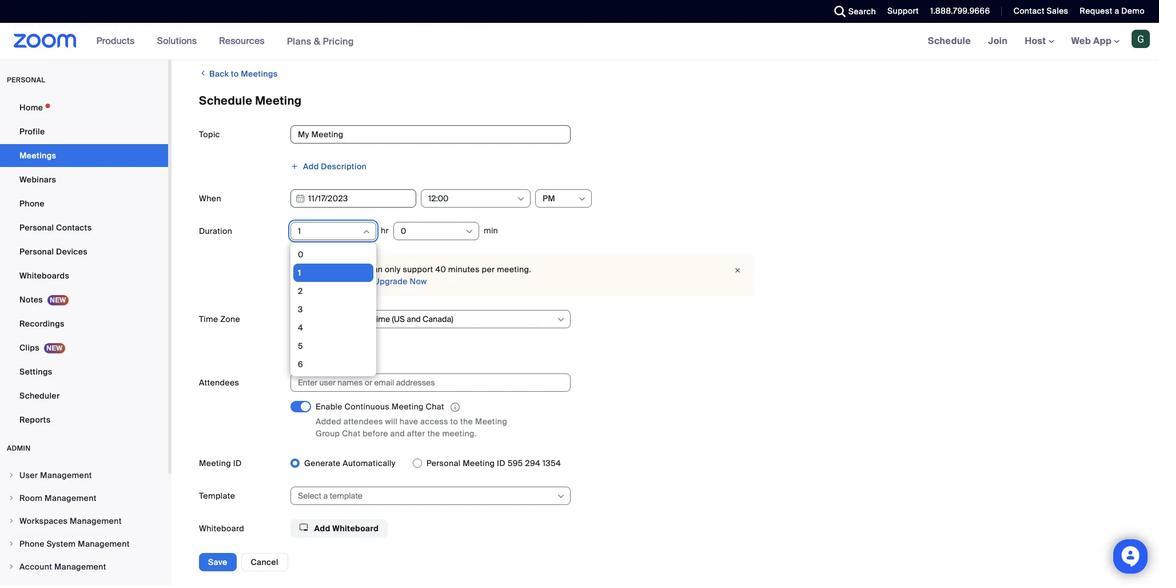 Task type: vqa. For each thing, say whether or not it's contained in the screenshot.
the top the is
no



Task type: describe. For each thing, give the bounding box(es) containing it.
5
[[298, 341, 303, 351]]

only
[[385, 264, 401, 275]]

notes
[[19, 295, 43, 305]]

after
[[407, 429, 425, 439]]

home
[[19, 102, 43, 113]]

sales
[[1047, 6, 1069, 16]]

web
[[1072, 35, 1091, 47]]

right image for workspaces management
[[8, 518, 15, 525]]

meet
[[14, 19, 34, 29]]

your current plan can only support 40 minutes per meeting. need more time? upgrade now
[[300, 264, 532, 287]]

group
[[316, 429, 340, 439]]

back to meetings
[[207, 69, 278, 79]]

contacts
[[56, 223, 92, 233]]

Topic text field
[[291, 125, 571, 144]]

save button
[[199, 553, 237, 571]]

phone system management menu item
[[0, 533, 168, 555]]

phone link
[[0, 192, 168, 215]]

host
[[1025, 35, 1049, 47]]

meeting inside "added attendees will have access to the meeting group chat before and after the meeting."
[[475, 417, 507, 427]]

automatically
[[343, 458, 396, 469]]

2 ai from the left
[[159, 19, 167, 29]]

meetings inside personal menu menu
[[19, 150, 56, 161]]

1 zoom from the left
[[36, 19, 59, 29]]

today
[[563, 19, 585, 29]]

2
[[298, 286, 303, 296]]

meetings link
[[0, 144, 168, 167]]

add description button
[[291, 158, 367, 175]]

profile link
[[0, 120, 168, 143]]

products button
[[96, 23, 140, 59]]

right image for user management
[[8, 472, 15, 479]]

management up account management menu item
[[78, 539, 130, 549]]

recordings link
[[0, 312, 168, 335]]

1.888.799.9666 button up join at the right of the page
[[922, 0, 993, 23]]

clips
[[19, 343, 39, 353]]

web app button
[[1072, 35, 1120, 47]]

show options image for pm
[[578, 194, 587, 204]]

add for add description
[[303, 161, 319, 172]]

0 vertical spatial meetings
[[241, 69, 278, 79]]

1 inside 0 1 2 3 4 5 6
[[298, 268, 301, 278]]

pm button
[[543, 190, 577, 207]]

request
[[1080, 6, 1113, 16]]

settings
[[19, 367, 52, 377]]

enable continuous meeting chat
[[316, 402, 444, 412]]

add for add whiteboard
[[314, 524, 330, 534]]

added
[[316, 417, 342, 427]]

duration
[[199, 226, 232, 236]]

request a demo
[[1080, 6, 1145, 16]]

access inside "added attendees will have access to the meeting group chat before and after the meeting."
[[420, 417, 448, 427]]

294
[[525, 458, 541, 469]]

to up the resources
[[245, 19, 252, 29]]

webinars link
[[0, 168, 168, 191]]

system
[[47, 539, 76, 549]]

whiteboards
[[19, 271, 69, 281]]

0 1 2 3 4 5 6
[[298, 249, 304, 370]]

recurring
[[304, 346, 343, 356]]

at
[[442, 19, 450, 29]]

clips link
[[0, 336, 168, 359]]

join
[[989, 35, 1008, 47]]

meeting id option group
[[291, 454, 1132, 473]]

per
[[482, 264, 495, 275]]

user
[[19, 470, 38, 481]]

need
[[300, 276, 321, 287]]

now
[[410, 276, 427, 287]]

id inside "option group"
[[497, 458, 506, 469]]

personal for personal devices
[[19, 247, 54, 257]]

management for room management
[[45, 493, 97, 503]]

a
[[1115, 6, 1120, 16]]

settings link
[[0, 360, 168, 383]]

time?
[[346, 276, 367, 287]]

can
[[368, 264, 383, 275]]

support
[[888, 6, 919, 16]]

1 ai from the left
[[61, 19, 69, 29]]

notes link
[[0, 288, 168, 311]]

profile
[[19, 126, 45, 137]]

user management menu item
[[0, 465, 168, 486]]

meeting inside meeting id "option group"
[[463, 458, 495, 469]]

account management
[[19, 562, 106, 572]]

add whiteboard
[[312, 524, 379, 534]]

1.888.799.9666
[[931, 6, 990, 16]]

close image
[[731, 265, 745, 276]]

assistant!
[[169, 19, 206, 29]]

when
[[199, 193, 221, 204]]

2 zoom from the left
[[254, 19, 277, 29]]

0 vertical spatial the
[[460, 417, 473, 427]]

recordings
[[19, 319, 64, 329]]

chat inside "added attendees will have access to the meeting group chat before and after the meeting."
[[342, 429, 361, 439]]

hr
[[381, 225, 389, 236]]

0 for 0
[[401, 226, 406, 236]]

meeting up template
[[199, 458, 231, 469]]

companion
[[395, 19, 440, 29]]

app
[[1094, 35, 1112, 47]]

meet zoom ai companion, footer
[[0, 5, 1160, 44]]

schedule link
[[920, 23, 980, 59]]

3 ai from the left
[[385, 19, 393, 29]]

webinars
[[19, 174, 56, 185]]

right image for room management
[[8, 495, 15, 502]]

list box containing 0
[[293, 245, 374, 585]]

user management
[[19, 470, 92, 481]]

resources
[[219, 35, 265, 47]]

cost.
[[505, 19, 524, 29]]

reports link
[[0, 408, 168, 431]]

and inside meet zoom ai companion, footer
[[313, 19, 328, 29]]

cancel
[[251, 557, 278, 567]]

account
[[19, 562, 52, 572]]

meeting. inside "added attendees will have access to the meeting group chat before and after the meeting."
[[442, 429, 477, 439]]

1354
[[543, 458, 561, 469]]

add image
[[291, 162, 299, 170]]

continuous
[[345, 402, 390, 412]]

0 for 0 1 2 3 4 5 6
[[298, 249, 304, 260]]

management for user management
[[40, 470, 92, 481]]

min
[[484, 225, 498, 236]]

4
[[298, 323, 303, 333]]

personal for personal meeting id 595 294 1354
[[427, 458, 461, 469]]

meetings navigation
[[920, 23, 1160, 60]]

right image for phone system management
[[8, 541, 15, 547]]

personal for personal contacts
[[19, 223, 54, 233]]

back to meetings link
[[199, 64, 278, 83]]

to inside back to meetings link
[[231, 69, 239, 79]]

pm
[[543, 193, 556, 204]]

hide options image
[[362, 227, 371, 236]]

have
[[400, 417, 418, 427]]

2 horizontal spatial upgrade
[[526, 19, 560, 29]]

1 vertical spatial the
[[428, 429, 440, 439]]

recurring meeting
[[304, 346, 377, 356]]

management for workspaces management
[[70, 516, 122, 526]]

contact sales
[[1014, 6, 1069, 16]]

1 whiteboard from the left
[[199, 524, 244, 534]]

to left companion
[[375, 19, 383, 29]]

attendees
[[199, 378, 239, 388]]



Task type: locate. For each thing, give the bounding box(es) containing it.
phone system management
[[19, 539, 130, 549]]

2 1 from the top
[[298, 268, 301, 278]]

0 vertical spatial show options image
[[578, 194, 587, 204]]

pricing
[[323, 35, 354, 47]]

phone down webinars
[[19, 199, 44, 209]]

right image left account
[[8, 563, 15, 570]]

show options image for select meeting template text box
[[557, 492, 566, 501]]

1 vertical spatial access
[[420, 417, 448, 427]]

and inside "added attendees will have access to the meeting group chat before and after the meeting."
[[390, 429, 405, 439]]

1 vertical spatial show options image
[[465, 227, 474, 236]]

right image inside account management menu item
[[8, 563, 15, 570]]

0 vertical spatial add
[[303, 161, 319, 172]]

0 button
[[401, 223, 464, 240]]

chat down attendees
[[342, 429, 361, 439]]

0 up your
[[298, 249, 304, 260]]

to right back
[[231, 69, 239, 79]]

1 up 2
[[298, 268, 301, 278]]

schedule for schedule meeting
[[199, 93, 252, 108]]

2 whiteboard from the left
[[333, 524, 379, 534]]

1
[[298, 226, 301, 236], [298, 268, 301, 278]]

your
[[122, 19, 139, 29]]

0 horizontal spatial access
[[345, 19, 373, 29]]

chat
[[426, 402, 444, 412], [342, 429, 361, 439]]

home link
[[0, 96, 168, 119]]

zone
[[220, 314, 240, 324]]

0 vertical spatial schedule
[[928, 35, 971, 47]]

1 vertical spatial 0
[[298, 249, 304, 260]]

select start time text field
[[428, 190, 516, 207]]

id left '595'
[[497, 458, 506, 469]]

cancel button
[[241, 553, 288, 571]]

support link
[[879, 0, 922, 23], [888, 6, 919, 16]]

id up template
[[233, 458, 242, 469]]

attendees
[[344, 417, 383, 427]]

1 horizontal spatial show options image
[[557, 315, 566, 324]]

meeting up have
[[392, 402, 424, 412]]

schedule for schedule
[[928, 35, 971, 47]]

meeting down back to meetings
[[255, 93, 302, 108]]

0 vertical spatial and
[[313, 19, 328, 29]]

personal
[[7, 76, 45, 85]]

2 vertical spatial show options image
[[557, 315, 566, 324]]

1.888.799.9666 button
[[922, 0, 993, 23], [931, 6, 990, 16]]

right image
[[8, 495, 15, 502], [8, 518, 15, 525], [8, 541, 15, 547]]

phone
[[19, 199, 44, 209], [19, 539, 44, 549]]

product information navigation
[[88, 23, 363, 60]]

zoom logo image
[[14, 34, 76, 48]]

0 horizontal spatial the
[[428, 429, 440, 439]]

zoom up zoom logo
[[36, 19, 59, 29]]

workspaces management
[[19, 516, 122, 526]]

1 up your
[[298, 226, 301, 236]]

time zone
[[199, 314, 240, 324]]

add inside add whiteboard button
[[314, 524, 330, 534]]

management up phone system management menu item
[[70, 516, 122, 526]]

0 vertical spatial 1
[[298, 226, 301, 236]]

search
[[849, 6, 876, 17]]

meeting. right per
[[497, 264, 532, 275]]

When text field
[[291, 189, 416, 208]]

upgrade now link
[[372, 276, 427, 287]]

enable
[[316, 402, 343, 412]]

generate
[[304, 458, 341, 469]]

0 horizontal spatial chat
[[342, 429, 361, 439]]

learn more about enable continuous meeting chat image
[[447, 402, 463, 413]]

management down phone system management menu item
[[54, 562, 106, 572]]

1 vertical spatial add
[[314, 524, 330, 534]]

personal menu menu
[[0, 96, 168, 432]]

the down learn more about enable continuous meeting chat image
[[460, 417, 473, 427]]

2 horizontal spatial show options image
[[578, 194, 587, 204]]

0 vertical spatial show options image
[[517, 194, 526, 204]]

upgrade up the resources
[[209, 19, 242, 29]]

reports
[[19, 415, 51, 425]]

0 right hr
[[401, 226, 406, 236]]

banner containing products
[[0, 23, 1160, 60]]

schedule inside 'link'
[[928, 35, 971, 47]]

Persistent Chat, enter email address,Enter user names or email addresses text field
[[298, 374, 553, 391]]

1 vertical spatial schedule
[[199, 93, 252, 108]]

0 vertical spatial phone
[[19, 199, 44, 209]]

show options image left "pm"
[[517, 194, 526, 204]]

room management menu item
[[0, 487, 168, 509]]

meeting
[[255, 93, 302, 108], [392, 402, 424, 412], [475, 417, 507, 427], [199, 458, 231, 469], [463, 458, 495, 469]]

right image left workspaces
[[8, 518, 15, 525]]

management up room management
[[40, 470, 92, 481]]

whiteboard inside button
[[333, 524, 379, 534]]

request a demo link
[[1072, 0, 1160, 23], [1080, 6, 1145, 16]]

template
[[199, 491, 235, 501]]

personal up select meeting template text box
[[427, 458, 461, 469]]

1 phone from the top
[[19, 199, 44, 209]]

management up workspaces management
[[45, 493, 97, 503]]

room management
[[19, 493, 97, 503]]

40
[[435, 264, 446, 275]]

will
[[385, 417, 398, 427]]

scheduler link
[[0, 384, 168, 407]]

schedule meeting
[[199, 93, 302, 108]]

upgrade right cost.
[[526, 19, 560, 29]]

account management menu item
[[0, 556, 168, 578]]

one
[[279, 19, 296, 29]]

ai up zoom logo
[[61, 19, 69, 29]]

0 vertical spatial 0
[[401, 226, 406, 236]]

2 phone from the top
[[19, 539, 44, 549]]

0 horizontal spatial upgrade
[[209, 19, 242, 29]]

1 horizontal spatial zoom
[[254, 19, 277, 29]]

ai left companion
[[385, 19, 393, 29]]

meetings up webinars
[[19, 150, 56, 161]]

1 horizontal spatial meeting.
[[497, 264, 532, 275]]

minutes
[[448, 264, 480, 275]]

1 vertical spatial phone
[[19, 539, 44, 549]]

management
[[40, 470, 92, 481], [45, 493, 97, 503], [70, 516, 122, 526], [78, 539, 130, 549], [54, 562, 106, 572]]

0 horizontal spatial whiteboard
[[199, 524, 244, 534]]

2 horizontal spatial ai
[[385, 19, 393, 29]]

phone inside personal menu menu
[[19, 199, 44, 209]]

personal up "whiteboards"
[[19, 247, 54, 257]]

more
[[323, 276, 343, 287]]

right image left room
[[8, 495, 15, 502]]

1 horizontal spatial meetings
[[241, 69, 278, 79]]

support
[[403, 264, 433, 275]]

enable continuous meeting chat application
[[316, 401, 533, 414]]

workspaces management menu item
[[0, 510, 168, 532]]

0 horizontal spatial schedule
[[199, 93, 252, 108]]

0 horizontal spatial show options image
[[517, 194, 526, 204]]

meeting left '595'
[[463, 458, 495, 469]]

1 vertical spatial right image
[[8, 518, 15, 525]]

1 button
[[298, 223, 362, 240]]

0 vertical spatial right image
[[8, 495, 15, 502]]

1 vertical spatial personal
[[19, 247, 54, 257]]

0 vertical spatial personal
[[19, 223, 54, 233]]

show options image for select start time text field
[[517, 194, 526, 204]]

1 horizontal spatial and
[[390, 429, 405, 439]]

your
[[300, 264, 317, 275]]

show options image for 0
[[465, 227, 474, 236]]

right image for account management
[[8, 563, 15, 570]]

ai right new
[[159, 19, 167, 29]]

add inside add description button
[[303, 161, 319, 172]]

2 vertical spatial personal
[[427, 458, 461, 469]]

1 right image from the top
[[8, 495, 15, 502]]

demo
[[1122, 6, 1145, 16]]

schedule down 1.888.799.9666
[[928, 35, 971, 47]]

meeting. down learn more about enable continuous meeting chat image
[[442, 429, 477, 439]]

to down learn more about enable continuous meeting chat image
[[451, 417, 458, 427]]

1 vertical spatial meetings
[[19, 150, 56, 161]]

0 vertical spatial right image
[[8, 472, 15, 479]]

to inside "added attendees will have access to the meeting group chat before and after the meeting."
[[451, 417, 458, 427]]

personal up personal devices
[[19, 223, 54, 233]]

1 id from the left
[[233, 458, 242, 469]]

0 horizontal spatial meeting.
[[442, 429, 477, 439]]

time
[[199, 314, 218, 324]]

6
[[298, 359, 303, 370]]

personal contacts
[[19, 223, 92, 233]]

chat inside 'application'
[[426, 402, 444, 412]]

management for account management
[[54, 562, 106, 572]]

0 inside 0 popup button
[[401, 226, 406, 236]]

0 vertical spatial chat
[[426, 402, 444, 412]]

right image inside workspaces management menu item
[[8, 518, 15, 525]]

2 id from the left
[[497, 458, 506, 469]]

access down enable continuous meeting chat 'application'
[[420, 417, 448, 427]]

1 horizontal spatial upgrade
[[374, 276, 408, 287]]

no
[[452, 19, 462, 29]]

select meeting template text field
[[298, 488, 556, 505]]

meeting up personal meeting id 595 294 1354
[[475, 417, 507, 427]]

2 right image from the top
[[8, 518, 15, 525]]

1 horizontal spatial access
[[420, 417, 448, 427]]

meeting. inside your current plan can only support 40 minutes per meeting. need more time? upgrade now
[[497, 264, 532, 275]]

plans & pricing
[[287, 35, 354, 47]]

&
[[314, 35, 321, 47]]

0 horizontal spatial ai
[[61, 19, 69, 29]]

add description
[[303, 161, 367, 172]]

security
[[199, 556, 231, 566]]

1 horizontal spatial schedule
[[928, 35, 971, 47]]

0 horizontal spatial zoom
[[36, 19, 59, 29]]

0 vertical spatial meeting.
[[497, 264, 532, 275]]

resources button
[[219, 23, 270, 59]]

new
[[141, 19, 157, 29]]

1 right image from the top
[[8, 472, 15, 479]]

back
[[209, 69, 229, 79]]

get
[[330, 19, 343, 29]]

chat left learn more about enable continuous meeting chat image
[[426, 402, 444, 412]]

meeting inside enable continuous meeting chat 'application'
[[392, 402, 424, 412]]

595
[[508, 458, 523, 469]]

topic
[[199, 129, 220, 140]]

add
[[303, 161, 319, 172], [314, 524, 330, 534]]

0 horizontal spatial id
[[233, 458, 242, 469]]

admin menu menu
[[0, 465, 168, 585]]

the
[[460, 417, 473, 427], [428, 429, 440, 439]]

1 1 from the top
[[298, 226, 301, 236]]

admin
[[7, 444, 31, 453]]

right image inside user management menu item
[[8, 472, 15, 479]]

right image left user
[[8, 472, 15, 479]]

1 vertical spatial 1
[[298, 268, 301, 278]]

0 horizontal spatial and
[[313, 19, 328, 29]]

meetings up schedule meeting
[[241, 69, 278, 79]]

phone up account
[[19, 539, 44, 549]]

profile picture image
[[1132, 30, 1150, 48]]

1 horizontal spatial ai
[[159, 19, 167, 29]]

zoom left one in the left of the page
[[254, 19, 277, 29]]

1 vertical spatial show options image
[[557, 492, 566, 501]]

phone for phone system management
[[19, 539, 44, 549]]

1 horizontal spatial the
[[460, 417, 473, 427]]

1 vertical spatial right image
[[8, 563, 15, 570]]

0 vertical spatial access
[[345, 19, 373, 29]]

1 vertical spatial meeting.
[[442, 429, 477, 439]]

right image left system
[[8, 541, 15, 547]]

2 vertical spatial right image
[[8, 541, 15, 547]]

room
[[19, 493, 43, 503]]

select time zone text field
[[298, 311, 556, 328]]

0 horizontal spatial 0
[[298, 249, 304, 260]]

phone inside phone system management menu item
[[19, 539, 44, 549]]

1 vertical spatial chat
[[342, 429, 361, 439]]

upgrade down only
[[374, 276, 408, 287]]

phone for phone
[[19, 199, 44, 209]]

scheduler
[[19, 391, 60, 401]]

0 horizontal spatial meetings
[[19, 150, 56, 161]]

access right get
[[345, 19, 373, 29]]

1 vertical spatial and
[[390, 429, 405, 439]]

1 horizontal spatial id
[[497, 458, 506, 469]]

show options image
[[517, 194, 526, 204], [557, 492, 566, 501]]

1 inside dropdown button
[[298, 226, 301, 236]]

right image inside phone system management menu item
[[8, 541, 15, 547]]

banner
[[0, 23, 1160, 60]]

left image
[[199, 68, 207, 79]]

1 horizontal spatial show options image
[[557, 492, 566, 501]]

the right after on the bottom of page
[[428, 429, 440, 439]]

companion,
[[71, 19, 120, 29]]

meet zoom ai companion, your new ai assistant! upgrade to zoom one pro and get access to ai companion at no additional cost. upgrade today
[[14, 19, 585, 29]]

1 horizontal spatial chat
[[426, 402, 444, 412]]

plan
[[350, 264, 366, 275]]

solutions button
[[157, 23, 202, 59]]

personal inside meeting id "option group"
[[427, 458, 461, 469]]

and
[[313, 19, 328, 29], [390, 429, 405, 439]]

upgrade today link
[[526, 19, 585, 29]]

0 horizontal spatial show options image
[[465, 227, 474, 236]]

1 horizontal spatial whiteboard
[[333, 524, 379, 534]]

show options image
[[578, 194, 587, 204], [465, 227, 474, 236], [557, 315, 566, 324]]

access inside meet zoom ai companion, footer
[[345, 19, 373, 29]]

list box
[[293, 245, 374, 585]]

1.888.799.9666 button up schedule 'link'
[[931, 6, 990, 16]]

right image inside room management menu item
[[8, 495, 15, 502]]

add whiteboard button
[[291, 520, 388, 538]]

upgrade inside your current plan can only support 40 minutes per meeting. need more time? upgrade now
[[374, 276, 408, 287]]

2 right image from the top
[[8, 563, 15, 570]]

right image
[[8, 472, 15, 479], [8, 563, 15, 570]]

1 horizontal spatial 0
[[401, 226, 406, 236]]

show options image down 1354
[[557, 492, 566, 501]]

and left get
[[313, 19, 328, 29]]

added attendees will have access to the meeting group chat before and after the meeting.
[[316, 417, 507, 439]]

and down the "will"
[[390, 429, 405, 439]]

generate automatically
[[304, 458, 396, 469]]

schedule down back
[[199, 93, 252, 108]]

3 right image from the top
[[8, 541, 15, 547]]

whiteboard
[[199, 524, 244, 534], [333, 524, 379, 534]]

personal
[[19, 223, 54, 233], [19, 247, 54, 257], [427, 458, 461, 469]]



